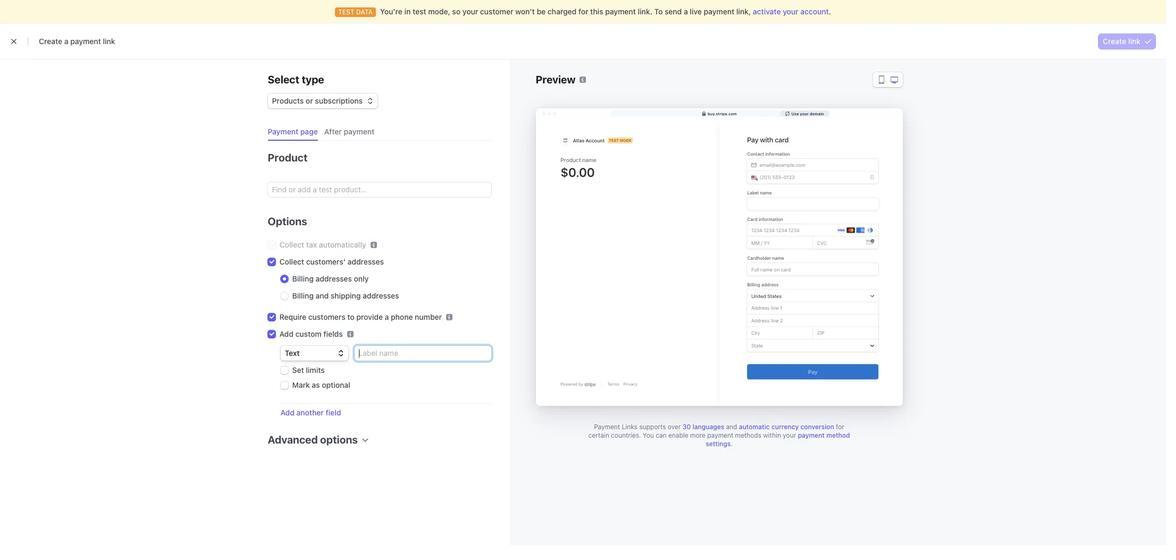 Task type: locate. For each thing, give the bounding box(es) containing it.
0 vertical spatial billing
[[292, 274, 314, 284]]

set limits
[[292, 366, 325, 375]]

payment page tab panel
[[259, 141, 491, 463]]

2 horizontal spatial a
[[684, 7, 688, 16]]

create inside create link 'button'
[[1103, 37, 1127, 46]]

your
[[463, 7, 478, 16], [783, 7, 799, 16], [800, 111, 809, 116], [783, 432, 796, 440]]

you're
[[380, 7, 403, 16]]

1 horizontal spatial payment
[[594, 423, 620, 431]]

0 vertical spatial payment
[[268, 127, 299, 136]]

payment method settings link
[[706, 432, 850, 448]]

1 vertical spatial collect
[[280, 257, 304, 266]]

certain
[[589, 432, 609, 440]]

after payment
[[324, 127, 375, 136]]

2 collect from the top
[[280, 257, 304, 266]]

won't
[[516, 7, 535, 16]]

1 vertical spatial a
[[64, 37, 68, 46]]

another
[[297, 409, 324, 418]]

to
[[655, 7, 663, 16]]

1 vertical spatial payment
[[594, 423, 620, 431]]

a inside tab panel
[[385, 313, 389, 322]]

only
[[354, 274, 369, 284]]

preview
[[536, 73, 576, 86]]

payment
[[605, 7, 636, 16], [704, 7, 735, 16], [70, 37, 101, 46], [344, 127, 375, 136], [708, 432, 734, 440], [798, 432, 825, 440]]

add left another
[[281, 409, 295, 418]]

1 vertical spatial for
[[836, 423, 845, 431]]

1 vertical spatial and
[[726, 423, 738, 431]]

payment inside for certain countries. you can enable more payment methods within your
[[708, 432, 734, 440]]

create for create link
[[1103, 37, 1127, 46]]

automatic
[[739, 423, 770, 431]]

custom
[[296, 330, 322, 339]]

customers
[[308, 313, 346, 322]]

options
[[268, 215, 307, 228]]

and
[[316, 291, 329, 301], [726, 423, 738, 431]]

1 vertical spatial addresses
[[316, 274, 352, 284]]

0 horizontal spatial .
[[731, 440, 733, 448]]

your right use
[[800, 111, 809, 116]]

create link
[[1103, 37, 1141, 46]]

0 horizontal spatial a
[[64, 37, 68, 46]]

0 horizontal spatial and
[[316, 291, 329, 301]]

billing up require
[[292, 291, 314, 301]]

2 link from the left
[[1129, 37, 1141, 46]]

collect
[[280, 240, 304, 249], [280, 257, 304, 266]]

1 vertical spatial .
[[731, 440, 733, 448]]

in
[[405, 7, 411, 16]]

add for add another field
[[281, 409, 295, 418]]

payment page button
[[264, 123, 324, 141]]

collect left customers'
[[280, 257, 304, 266]]

for up method
[[836, 423, 845, 431]]

0 horizontal spatial for
[[579, 7, 589, 16]]

billing
[[292, 274, 314, 284], [292, 291, 314, 301]]

30
[[683, 423, 691, 431]]

products or subscriptions
[[272, 96, 363, 105]]

addresses down the collect customers' addresses
[[316, 274, 352, 284]]

products or subscriptions button
[[268, 91, 378, 109]]

payment inside button
[[268, 127, 299, 136]]

and down billing addresses only on the bottom of page
[[316, 291, 329, 301]]

payment
[[268, 127, 299, 136], [594, 423, 620, 431]]

add down require
[[280, 330, 294, 339]]

2 vertical spatial a
[[385, 313, 389, 322]]

method
[[827, 432, 850, 440]]

1 horizontal spatial a
[[385, 313, 389, 322]]

products
[[272, 96, 304, 105]]

and up methods
[[726, 423, 738, 431]]

select type
[[268, 73, 324, 86]]

1 create from the left
[[39, 37, 62, 46]]

1 billing from the top
[[292, 274, 314, 284]]

0 horizontal spatial create
[[39, 37, 62, 46]]

you're in test mode, so your customer won't be charged for this payment link. to send a live payment link, activate your account .
[[380, 7, 831, 16]]

0 vertical spatial .
[[829, 7, 831, 16]]

0 vertical spatial and
[[316, 291, 329, 301]]

enable
[[669, 432, 689, 440]]

your down automatic currency conversion link
[[783, 432, 796, 440]]

1 horizontal spatial and
[[726, 423, 738, 431]]

2 create from the left
[[1103, 37, 1127, 46]]

for left this
[[579, 7, 589, 16]]

you
[[643, 432, 654, 440]]

more
[[690, 432, 706, 440]]

options
[[320, 434, 358, 446]]

payment up certain
[[594, 423, 620, 431]]

link
[[103, 37, 115, 46], [1129, 37, 1141, 46]]

for inside for certain countries. you can enable more payment methods within your
[[836, 423, 845, 431]]

1 collect from the top
[[280, 240, 304, 249]]

use
[[792, 111, 799, 116]]

1 horizontal spatial for
[[836, 423, 845, 431]]

to
[[347, 313, 355, 322]]

collect for collect tax automatically
[[280, 240, 304, 249]]

.
[[829, 7, 831, 16], [731, 440, 733, 448]]

create
[[39, 37, 62, 46], [1103, 37, 1127, 46]]

mark as optional
[[292, 381, 350, 390]]

addresses up provide
[[363, 291, 399, 301]]

2 billing from the top
[[292, 291, 314, 301]]

add inside add another field button
[[281, 409, 295, 418]]

1 vertical spatial add
[[281, 409, 295, 418]]

payment left page
[[268, 127, 299, 136]]

tax
[[306, 240, 317, 249]]

0 vertical spatial add
[[280, 330, 294, 339]]

billing down customers'
[[292, 274, 314, 284]]

addresses up only
[[348, 257, 384, 266]]

test
[[413, 7, 426, 16]]

as
[[312, 381, 320, 390]]

collect left tax
[[280, 240, 304, 249]]

set
[[292, 366, 304, 375]]

1 horizontal spatial link
[[1129, 37, 1141, 46]]

30 languages link
[[683, 423, 725, 431]]

1 vertical spatial billing
[[292, 291, 314, 301]]

collect tax automatically
[[280, 240, 366, 249]]

0 vertical spatial collect
[[280, 240, 304, 249]]

mark
[[292, 381, 310, 390]]

shipping
[[331, 291, 361, 301]]

mode,
[[428, 7, 450, 16]]

for
[[579, 7, 589, 16], [836, 423, 845, 431]]

0 horizontal spatial payment
[[268, 127, 299, 136]]

collect for collect customers' addresses
[[280, 257, 304, 266]]

0 horizontal spatial link
[[103, 37, 115, 46]]

add
[[280, 330, 294, 339], [281, 409, 295, 418]]

require customers to provide a phone number
[[280, 313, 442, 322]]

within
[[763, 432, 781, 440]]

Find or add a test product… text field
[[268, 182, 491, 197]]

and inside the payment page tab panel
[[316, 291, 329, 301]]

1 horizontal spatial create
[[1103, 37, 1127, 46]]



Task type: vqa. For each thing, say whether or not it's contained in the screenshot.
the topmost Add
yes



Task type: describe. For each thing, give the bounding box(es) containing it.
advanced options button
[[264, 427, 369, 448]]

activate
[[753, 7, 781, 16]]

links
[[622, 423, 638, 431]]

0 vertical spatial a
[[684, 7, 688, 16]]

link,
[[737, 7, 751, 16]]

use your domain
[[792, 111, 824, 116]]

for certain countries. you can enable more payment methods within your
[[589, 423, 845, 440]]

advanced options
[[268, 434, 358, 446]]

payment for payment page
[[268, 127, 299, 136]]

payment page
[[268, 127, 318, 136]]

languages
[[693, 423, 725, 431]]

field
[[326, 409, 341, 418]]

optional
[[322, 381, 350, 390]]

page
[[300, 127, 318, 136]]

fields
[[324, 330, 343, 339]]

add custom fields
[[280, 330, 343, 339]]

type
[[302, 73, 324, 86]]

payment for payment links supports over 30 languages and automatic currency conversion
[[594, 423, 620, 431]]

automatically
[[319, 240, 366, 249]]

buy.stripe.com
[[708, 111, 737, 116]]

your inside for certain countries. you can enable more payment methods within your
[[783, 432, 796, 440]]

billing and shipping addresses
[[292, 291, 399, 301]]

payment links supports over 30 languages and automatic currency conversion
[[594, 423, 834, 431]]

supports
[[639, 423, 666, 431]]

2 vertical spatial addresses
[[363, 291, 399, 301]]

domain
[[810, 111, 824, 116]]

your inside "use your domain" button
[[800, 111, 809, 116]]

create a payment link
[[39, 37, 115, 46]]

billing for billing addresses only
[[292, 274, 314, 284]]

so
[[452, 7, 461, 16]]

charged
[[548, 7, 577, 16]]

after
[[324, 127, 342, 136]]

countries.
[[611, 432, 641, 440]]

link inside 'button'
[[1129, 37, 1141, 46]]

send
[[665, 7, 682, 16]]

number
[[415, 313, 442, 322]]

1 link from the left
[[103, 37, 115, 46]]

after payment button
[[320, 123, 381, 141]]

billing addresses only
[[292, 274, 369, 284]]

require
[[280, 313, 306, 322]]

add another field button
[[281, 408, 341, 419]]

create for create a payment link
[[39, 37, 62, 46]]

Label name text field
[[355, 346, 491, 361]]

this
[[591, 7, 604, 16]]

customer
[[480, 7, 514, 16]]

your right "activate"
[[783, 7, 799, 16]]

0 vertical spatial addresses
[[348, 257, 384, 266]]

advanced
[[268, 434, 318, 446]]

phone
[[391, 313, 413, 322]]

payment inside 'after payment' button
[[344, 127, 375, 136]]

collect customers' addresses
[[280, 257, 384, 266]]

link.
[[638, 7, 653, 16]]

1 horizontal spatial .
[[829, 7, 831, 16]]

methods
[[735, 432, 762, 440]]

payment link settings tab list
[[264, 123, 491, 141]]

over
[[668, 423, 681, 431]]

product
[[268, 152, 308, 164]]

billing for billing and shipping addresses
[[292, 291, 314, 301]]

payment method settings
[[706, 432, 850, 448]]

create link button
[[1099, 34, 1156, 49]]

subscriptions
[[315, 96, 363, 105]]

account
[[801, 7, 829, 16]]

select
[[268, 73, 299, 86]]

0 vertical spatial for
[[579, 7, 589, 16]]

payment inside the payment method settings
[[798, 432, 825, 440]]

use your domain button
[[781, 111, 830, 116]]

customers'
[[306, 257, 346, 266]]

live
[[690, 7, 702, 16]]

automatic currency conversion link
[[739, 423, 834, 431]]

provide
[[357, 313, 383, 322]]

activate your account link
[[753, 7, 829, 16]]

conversion
[[801, 423, 834, 431]]

or
[[306, 96, 313, 105]]

add another field
[[281, 409, 341, 418]]

your right so
[[463, 7, 478, 16]]

add for add custom fields
[[280, 330, 294, 339]]

settings
[[706, 440, 731, 448]]

limits
[[306, 366, 325, 375]]

be
[[537, 7, 546, 16]]

can
[[656, 432, 667, 440]]



